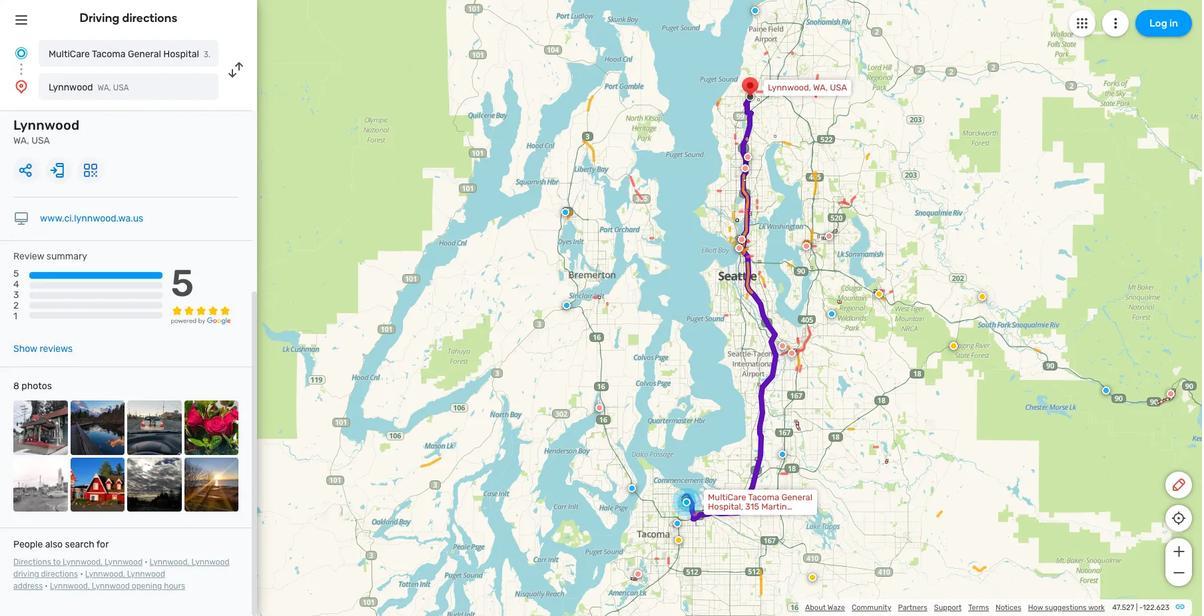 Task type: vqa. For each thing, say whether or not it's contained in the screenshot.
Leave
no



Task type: locate. For each thing, give the bounding box(es) containing it.
directions
[[122, 11, 177, 25], [41, 570, 78, 580]]

lynnwood, inside lynnwood, lynnwood driving directions
[[150, 558, 190, 568]]

0 horizontal spatial 5
[[13, 268, 19, 280]]

driving
[[13, 570, 39, 580]]

0 horizontal spatial police image
[[563, 302, 571, 310]]

hours
[[164, 582, 185, 592]]

photos
[[22, 381, 52, 392]]

image 1 of lynnwood, lynnwood image
[[13, 401, 68, 455]]

1
[[13, 311, 17, 323]]

1 vertical spatial police image
[[563, 302, 571, 310]]

5 4 3 2 1
[[13, 268, 19, 323]]

image 5 of lynnwood, lynnwood image
[[13, 458, 68, 512]]

partners
[[898, 604, 928, 613]]

people also search for
[[13, 540, 109, 551]]

lynnwood, lynnwood driving directions link
[[13, 558, 230, 580]]

8 photos
[[13, 381, 52, 392]]

lynnwood, lynnwood driving directions
[[13, 558, 230, 580]]

lynnwood wa, usa down location image
[[13, 117, 79, 147]]

lynnwood inside lynnwood, lynnwood driving directions
[[192, 558, 230, 568]]

1 horizontal spatial hazard image
[[875, 290, 883, 298]]

0 vertical spatial directions
[[122, 11, 177, 25]]

1 horizontal spatial police image
[[751, 7, 759, 15]]

driving directions
[[80, 11, 177, 25]]

address
[[13, 582, 43, 592]]

general
[[128, 49, 161, 60]]

summary
[[46, 251, 87, 262]]

lynnwood,
[[768, 83, 811, 93], [63, 558, 103, 568], [150, 558, 190, 568], [85, 570, 125, 580], [50, 582, 90, 592]]

8
[[13, 381, 19, 392]]

directions down to
[[41, 570, 78, 580]]

to
[[53, 558, 61, 568]]

lynnwood, for lynnwood, lynnwood driving directions
[[150, 558, 190, 568]]

lynnwood
[[49, 82, 93, 93], [13, 117, 79, 133], [105, 558, 143, 568], [192, 558, 230, 568], [127, 570, 165, 580], [92, 582, 130, 592]]

road closed image
[[744, 153, 752, 161], [741, 165, 749, 173], [825, 232, 833, 240], [738, 236, 746, 244], [803, 242, 811, 250], [779, 342, 787, 350], [788, 350, 796, 358], [1167, 390, 1175, 398]]

1 vertical spatial directions
[[41, 570, 78, 580]]

notices
[[996, 604, 1022, 613]]

5 for 5
[[171, 262, 194, 306]]

2
[[13, 301, 19, 312]]

location image
[[13, 79, 29, 95]]

1 horizontal spatial road closed image
[[634, 571, 642, 579]]

1 vertical spatial road closed image
[[595, 404, 603, 412]]

-
[[1140, 604, 1143, 613]]

2 horizontal spatial road closed image
[[735, 244, 743, 252]]

police image
[[562, 208, 570, 216], [828, 310, 836, 318], [1102, 387, 1110, 395], [779, 451, 787, 459], [628, 485, 636, 493], [673, 520, 681, 528]]

1 horizontal spatial usa
[[113, 83, 129, 93]]

people
[[13, 540, 43, 551]]

road closed image
[[735, 244, 743, 252], [595, 404, 603, 412], [634, 571, 642, 579]]

current location image
[[13, 45, 29, 61]]

0 vertical spatial lynnwood wa, usa
[[49, 82, 129, 93]]

lynnwood, for lynnwood, lynnwood address
[[85, 570, 125, 580]]

0 horizontal spatial road closed image
[[595, 404, 603, 412]]

1 horizontal spatial hazard image
[[950, 342, 958, 350]]

directions inside lynnwood, lynnwood driving directions
[[41, 570, 78, 580]]

zoom out image
[[1171, 566, 1187, 581]]

5
[[171, 262, 194, 306], [13, 268, 19, 280]]

0 horizontal spatial usa
[[31, 135, 50, 147]]

about waze community partners support terms notices how suggestions work
[[805, 604, 1105, 613]]

4
[[13, 279, 19, 291]]

image 8 of lynnwood, lynnwood image
[[184, 458, 238, 512]]

notices link
[[996, 604, 1022, 613]]

how
[[1028, 604, 1043, 613]]

wa,
[[813, 83, 828, 93], [98, 83, 111, 93], [13, 135, 29, 147]]

2 vertical spatial road closed image
[[634, 571, 642, 579]]

lynnwood wa, usa
[[49, 82, 129, 93], [13, 117, 79, 147]]

directions up general
[[122, 11, 177, 25]]

|
[[1136, 604, 1138, 613]]

lynnwood wa, usa down multicare
[[49, 82, 129, 93]]

1 vertical spatial hazard image
[[675, 537, 683, 545]]

5 inside 5 4 3 2 1
[[13, 268, 19, 280]]

hazard image
[[950, 342, 958, 350], [675, 537, 683, 545]]

image 7 of lynnwood, lynnwood image
[[127, 458, 182, 512]]

review summary
[[13, 251, 87, 262]]

0 horizontal spatial hazard image
[[809, 574, 817, 582]]

2 horizontal spatial usa
[[830, 83, 847, 93]]

zoom in image
[[1171, 544, 1187, 560]]

0 horizontal spatial directions
[[41, 570, 78, 580]]

1 horizontal spatial 5
[[171, 262, 194, 306]]

lynnwood, inside "lynnwood, lynnwood address"
[[85, 570, 125, 580]]

47.527 | -122.623
[[1113, 604, 1170, 613]]

police image
[[751, 7, 759, 15], [563, 302, 571, 310]]

image 4 of lynnwood, lynnwood image
[[184, 401, 238, 455]]

hazard image
[[875, 290, 883, 298], [978, 293, 986, 301], [809, 574, 817, 582]]

work
[[1088, 604, 1105, 613]]

about waze link
[[805, 604, 845, 613]]

usa
[[830, 83, 847, 93], [113, 83, 129, 93], [31, 135, 50, 147]]



Task type: describe. For each thing, give the bounding box(es) containing it.
image 2 of lynnwood, lynnwood image
[[70, 401, 125, 455]]

community link
[[852, 604, 892, 613]]

multicare tacoma general hospital
[[49, 49, 199, 60]]

show reviews
[[13, 344, 73, 355]]

lynnwood, wa, usa
[[768, 83, 847, 93]]

waze
[[828, 604, 845, 613]]

search
[[65, 540, 94, 551]]

1 vertical spatial lynnwood wa, usa
[[13, 117, 79, 147]]

lynnwood, for lynnwood, lynnwood opening hours
[[50, 582, 90, 592]]

partners link
[[898, 604, 928, 613]]

lynnwood, lynnwood address
[[13, 570, 165, 592]]

pencil image
[[1171, 478, 1187, 494]]

driving
[[80, 11, 120, 25]]

image 6 of lynnwood, lynnwood image
[[70, 458, 125, 512]]

review
[[13, 251, 44, 262]]

2 horizontal spatial hazard image
[[978, 293, 986, 301]]

www.ci.lynnwood.wa.us link
[[40, 213, 143, 224]]

directions to lynnwood, lynnwood link
[[13, 558, 143, 568]]

0 vertical spatial road closed image
[[735, 244, 743, 252]]

2 horizontal spatial wa,
[[813, 83, 828, 93]]

0 horizontal spatial wa,
[[13, 135, 29, 147]]

lynnwood, for lynnwood, wa, usa
[[768, 83, 811, 93]]

lynnwood, lynnwood opening hours
[[50, 582, 185, 592]]

0 horizontal spatial hazard image
[[675, 537, 683, 545]]

terms
[[968, 604, 989, 613]]

multicare
[[49, 49, 90, 60]]

about
[[805, 604, 826, 613]]

1 horizontal spatial wa,
[[98, 83, 111, 93]]

tacoma
[[92, 49, 126, 60]]

support
[[934, 604, 962, 613]]

opening
[[132, 582, 162, 592]]

1 horizontal spatial directions
[[122, 11, 177, 25]]

link image
[[1175, 602, 1186, 613]]

image 3 of lynnwood, lynnwood image
[[127, 401, 182, 455]]

for
[[96, 540, 109, 551]]

3
[[13, 290, 19, 301]]

how suggestions work link
[[1028, 604, 1105, 613]]

0 vertical spatial police image
[[751, 7, 759, 15]]

reviews
[[40, 344, 73, 355]]

directions
[[13, 558, 51, 568]]

terms link
[[968, 604, 989, 613]]

0 vertical spatial hazard image
[[950, 342, 958, 350]]

www.ci.lynnwood.wa.us
[[40, 213, 143, 224]]

lynnwood, lynnwood opening hours link
[[50, 582, 185, 592]]

support link
[[934, 604, 962, 613]]

directions to lynnwood, lynnwood
[[13, 558, 143, 568]]

lynnwood inside "lynnwood, lynnwood address"
[[127, 570, 165, 580]]

122.623
[[1143, 604, 1170, 613]]

hospital
[[163, 49, 199, 60]]

multicare tacoma general hospital button
[[39, 40, 218, 67]]

47.527
[[1113, 604, 1134, 613]]

5 for 5 4 3 2 1
[[13, 268, 19, 280]]

also
[[45, 540, 63, 551]]

computer image
[[13, 211, 29, 227]]

suggestions
[[1045, 604, 1087, 613]]

community
[[852, 604, 892, 613]]

lynnwood, lynnwood address link
[[13, 570, 165, 592]]

show
[[13, 344, 37, 355]]



